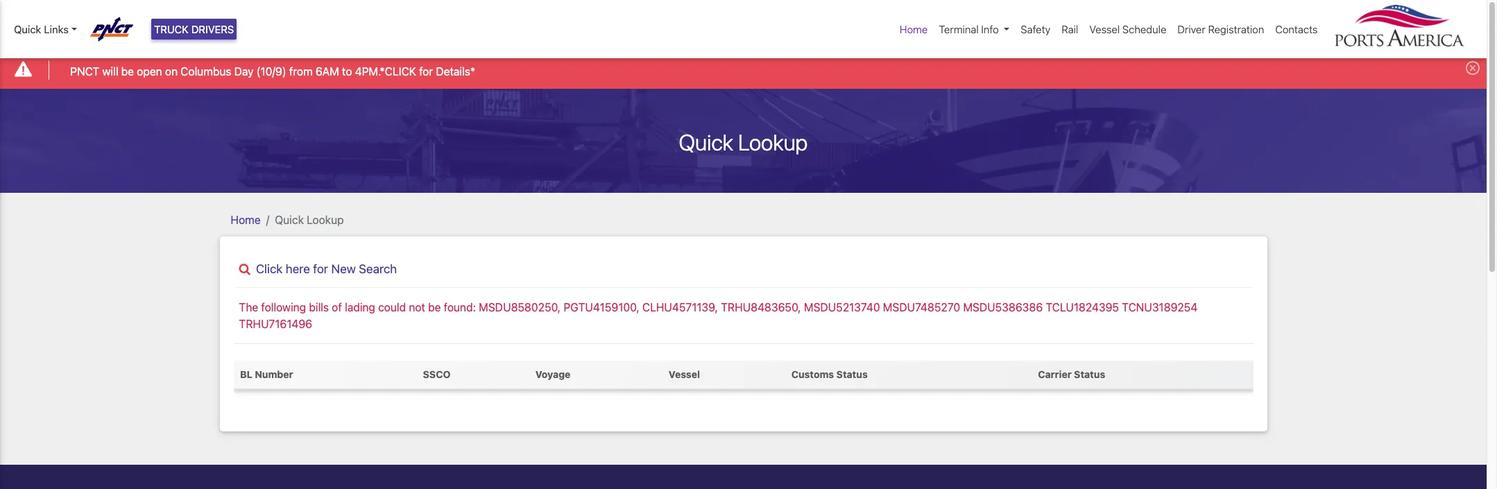 Task type: vqa. For each thing, say whether or not it's contained in the screenshot.
second launch from right
no



Task type: locate. For each thing, give the bounding box(es) containing it.
1 vertical spatial be
[[428, 301, 441, 314]]

bl number
[[240, 369, 293, 381]]

0 vertical spatial home link
[[895, 16, 934, 43]]

vessel
[[1090, 23, 1120, 35], [669, 369, 700, 381]]

0 vertical spatial for
[[419, 65, 433, 77]]

for
[[419, 65, 433, 77], [313, 261, 328, 276]]

quick links
[[14, 23, 69, 35]]

tcnu3189254
[[1122, 301, 1198, 314]]

be right not
[[428, 301, 441, 314]]

0 horizontal spatial quick lookup
[[275, 213, 344, 226]]

open
[[137, 65, 162, 77]]

tclu1824395
[[1046, 301, 1120, 314]]

pnct will be open on columbus day (10/9) from 6am to 4pm.*click for details*
[[70, 65, 476, 77]]

0 horizontal spatial be
[[121, 65, 134, 77]]

1 horizontal spatial lookup
[[738, 129, 808, 155]]

1 horizontal spatial vessel
[[1090, 23, 1120, 35]]

search
[[359, 261, 397, 276]]

0 horizontal spatial lookup
[[307, 213, 344, 226]]

1 horizontal spatial be
[[428, 301, 441, 314]]

click here for new search
[[256, 261, 397, 276]]

0 horizontal spatial for
[[313, 261, 328, 276]]

0 horizontal spatial vessel
[[669, 369, 700, 381]]

msdu5213740
[[804, 301, 880, 314]]

1 horizontal spatial status
[[1075, 369, 1106, 381]]

1 vertical spatial for
[[313, 261, 328, 276]]

msdu8580250,
[[479, 301, 561, 314]]

contacts link
[[1270, 16, 1324, 43]]

not
[[409, 301, 425, 314]]

customs status
[[792, 369, 868, 381]]

1 horizontal spatial quick lookup
[[679, 129, 808, 155]]

be
[[121, 65, 134, 77], [428, 301, 441, 314]]

driver
[[1178, 23, 1206, 35]]

pnct
[[70, 65, 99, 77]]

clhu4571139,
[[643, 301, 718, 314]]

vessel schedule link
[[1084, 16, 1173, 43]]

home left terminal
[[900, 23, 928, 35]]

be inside alert
[[121, 65, 134, 77]]

customs
[[792, 369, 834, 381]]

4pm.*click
[[355, 65, 416, 77]]

rail
[[1062, 23, 1079, 35]]

1 vertical spatial quick lookup
[[275, 213, 344, 226]]

terminal info
[[939, 23, 999, 35]]

1 horizontal spatial home
[[900, 23, 928, 35]]

0 horizontal spatial home link
[[231, 213, 261, 226]]

2 vertical spatial quick
[[275, 213, 304, 226]]

1 vertical spatial lookup
[[307, 213, 344, 226]]

could
[[378, 301, 406, 314]]

0 horizontal spatial status
[[837, 369, 868, 381]]

safety
[[1021, 23, 1051, 35]]

lookup
[[738, 129, 808, 155], [307, 213, 344, 226]]

on
[[165, 65, 178, 77]]

will
[[102, 65, 118, 77]]

contacts
[[1276, 23, 1318, 35]]

1 vertical spatial quick
[[679, 129, 734, 155]]

2 horizontal spatial quick
[[679, 129, 734, 155]]

be right will
[[121, 65, 134, 77]]

carrier status
[[1039, 369, 1106, 381]]

1 vertical spatial home
[[231, 213, 261, 226]]

0 horizontal spatial home
[[231, 213, 261, 226]]

quick
[[14, 23, 41, 35], [679, 129, 734, 155], [275, 213, 304, 226]]

quick lookup
[[679, 129, 808, 155], [275, 213, 344, 226]]

1 horizontal spatial quick
[[275, 213, 304, 226]]

bl
[[240, 369, 253, 381]]

for right the here
[[313, 261, 328, 276]]

pnct will be open on columbus day (10/9) from 6am to 4pm.*click for details* link
[[70, 63, 476, 80]]

home link up the search 'icon'
[[231, 213, 261, 226]]

quick links link
[[14, 21, 77, 37]]

6am
[[316, 65, 339, 77]]

the
[[239, 301, 258, 314]]

for left details*
[[419, 65, 433, 77]]

vessel for vessel schedule
[[1090, 23, 1120, 35]]

home up the search 'icon'
[[231, 213, 261, 226]]

number
[[255, 369, 293, 381]]

0 vertical spatial vessel
[[1090, 23, 1120, 35]]

status
[[837, 369, 868, 381], [1075, 369, 1106, 381]]

vessel right the rail
[[1090, 23, 1120, 35]]

truck drivers
[[154, 23, 234, 35]]

home link
[[895, 16, 934, 43], [231, 213, 261, 226]]

2 status from the left
[[1075, 369, 1106, 381]]

0 vertical spatial quick
[[14, 23, 41, 35]]

vessel schedule
[[1090, 23, 1167, 35]]

ssco
[[423, 369, 451, 381]]

search image
[[239, 263, 250, 276]]

(10/9)
[[257, 65, 286, 77]]

home link left terminal
[[895, 16, 934, 43]]

home
[[900, 23, 928, 35], [231, 213, 261, 226]]

0 vertical spatial home
[[900, 23, 928, 35]]

1 status from the left
[[837, 369, 868, 381]]

0 horizontal spatial quick
[[14, 23, 41, 35]]

1 horizontal spatial for
[[419, 65, 433, 77]]

info
[[982, 23, 999, 35]]

day
[[234, 65, 254, 77]]

vessel down clhu4571139,
[[669, 369, 700, 381]]

details*
[[436, 65, 476, 77]]

vessel for vessel
[[669, 369, 700, 381]]

1 vertical spatial vessel
[[669, 369, 700, 381]]

lading
[[345, 301, 375, 314]]

status for customs status
[[837, 369, 868, 381]]

0 vertical spatial be
[[121, 65, 134, 77]]

status right the "carrier"
[[1075, 369, 1106, 381]]

status right customs
[[837, 369, 868, 381]]

rail link
[[1057, 16, 1084, 43]]

terminal info link
[[934, 16, 1016, 43]]

pnct will be open on columbus day (10/9) from 6am to 4pm.*click for details* alert
[[0, 51, 1487, 89]]

driver registration
[[1178, 23, 1265, 35]]



Task type: describe. For each thing, give the bounding box(es) containing it.
close image
[[1467, 61, 1480, 75]]

trhu8483650,
[[721, 301, 801, 314]]

be inside "the following bills of lading could not be found: msdu8580250, pgtu4159100, clhu4571139, trhu8483650, msdu5213740 msdu7485270 msdu5386386 tclu1824395 tcnu3189254 trhu7161496"
[[428, 301, 441, 314]]

safety link
[[1016, 16, 1057, 43]]

voyage
[[536, 369, 571, 381]]

from
[[289, 65, 313, 77]]

carrier
[[1039, 369, 1072, 381]]

0 vertical spatial quick lookup
[[679, 129, 808, 155]]

terminal
[[939, 23, 979, 35]]

trhu7161496
[[239, 318, 312, 330]]

for inside pnct will be open on columbus day (10/9) from 6am to 4pm.*click for details* link
[[419, 65, 433, 77]]

click here for new search link
[[234, 261, 1254, 276]]

status for carrier status
[[1075, 369, 1106, 381]]

of
[[332, 301, 342, 314]]

found:
[[444, 301, 476, 314]]

schedule
[[1123, 23, 1167, 35]]

msdu5386386
[[964, 301, 1043, 314]]

bills
[[309, 301, 329, 314]]

columbus
[[181, 65, 231, 77]]

1 horizontal spatial home link
[[895, 16, 934, 43]]

following
[[261, 301, 306, 314]]

0 vertical spatial lookup
[[738, 129, 808, 155]]

drivers
[[191, 23, 234, 35]]

pgtu4159100,
[[564, 301, 640, 314]]

links
[[44, 23, 69, 35]]

driver registration link
[[1173, 16, 1270, 43]]

for inside click here for new search link
[[313, 261, 328, 276]]

click
[[256, 261, 283, 276]]

here
[[286, 261, 310, 276]]

to
[[342, 65, 352, 77]]

truck
[[154, 23, 189, 35]]

truck drivers link
[[151, 19, 237, 40]]

new
[[331, 261, 356, 276]]

1 vertical spatial home link
[[231, 213, 261, 226]]

the following bills of lading could not be found: msdu8580250, pgtu4159100, clhu4571139, trhu8483650, msdu5213740 msdu7485270 msdu5386386 tclu1824395 tcnu3189254 trhu7161496
[[239, 301, 1198, 330]]

msdu7485270
[[883, 301, 961, 314]]

registration
[[1209, 23, 1265, 35]]



